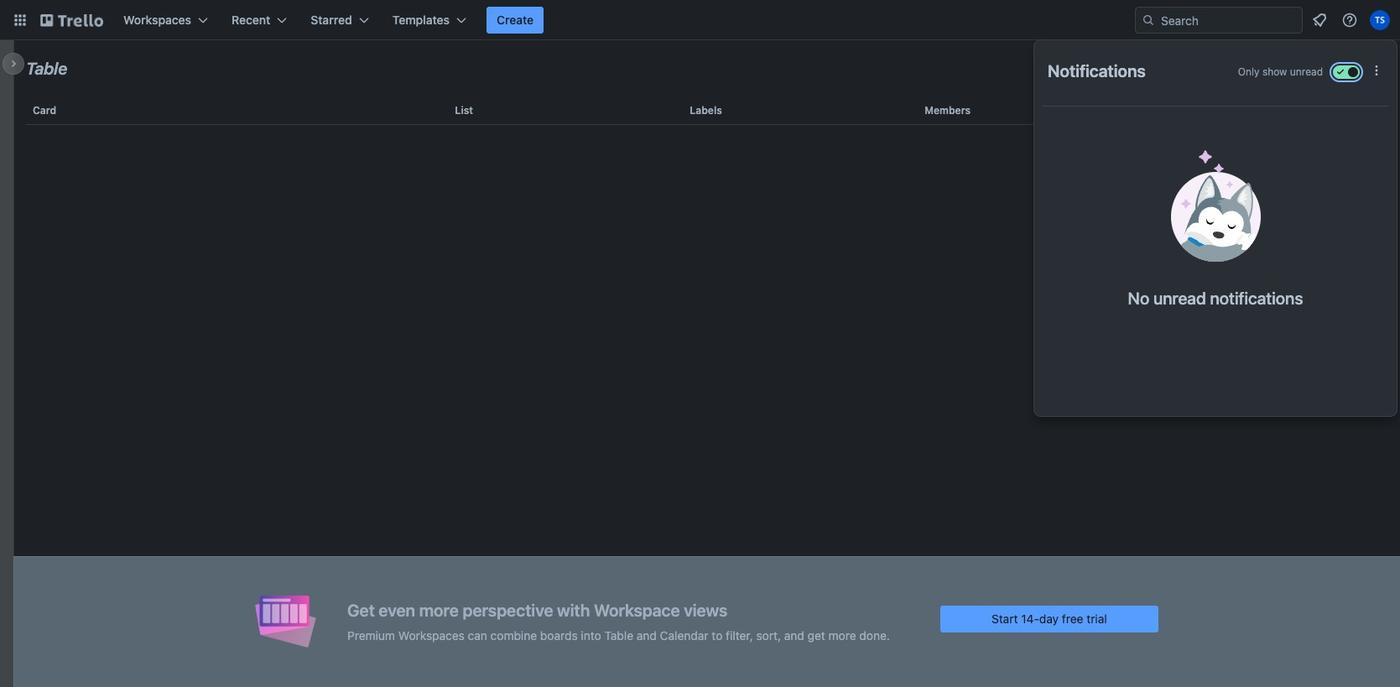 Task type: vqa. For each thing, say whether or not it's contained in the screenshot.
bottom the Add a card BUTTON
no



Task type: describe. For each thing, give the bounding box(es) containing it.
recent
[[232, 13, 270, 27]]

search image
[[1142, 13, 1155, 27]]

sort,
[[756, 628, 781, 642]]

get
[[808, 628, 826, 642]]

to
[[712, 628, 723, 642]]

workspaces inside get even more perspective with workspace views premium workspaces can combine boards into table and calendar to filter, sort, and get more done.
[[398, 628, 465, 642]]

labels
[[690, 104, 722, 117]]

card
[[33, 104, 56, 117]]

14-
[[1021, 611, 1040, 626]]

show
[[1263, 65, 1288, 78]]

open information menu image
[[1342, 12, 1359, 29]]

start 14-day free trial link
[[940, 605, 1159, 632]]

0 horizontal spatial table
[[26, 59, 67, 78]]

back to home image
[[40, 7, 103, 34]]

templates button
[[382, 7, 477, 34]]

1 horizontal spatial more
[[829, 628, 856, 642]]

date
[[1182, 104, 1204, 117]]

filters button
[[1320, 55, 1385, 82]]

1 vertical spatial unread
[[1154, 289, 1206, 308]]

labels button
[[683, 91, 918, 131]]

recent button
[[222, 7, 297, 34]]

members button
[[918, 91, 1153, 131]]

workspaces button
[[113, 7, 218, 34]]

primary element
[[0, 0, 1400, 40]]

trial
[[1087, 611, 1107, 626]]

only show unread
[[1238, 65, 1323, 78]]

filter,
[[726, 628, 753, 642]]

table containing card
[[13, 91, 1400, 687]]

Search field
[[1155, 8, 1302, 33]]

only
[[1238, 65, 1260, 78]]

starred button
[[301, 7, 379, 34]]

members
[[925, 104, 971, 117]]

create
[[497, 13, 534, 27]]

notifications
[[1210, 289, 1304, 308]]

create button
[[487, 7, 544, 34]]

card button
[[26, 91, 448, 131]]



Task type: locate. For each thing, give the bounding box(es) containing it.
tara schultz (taraschultz7) image
[[1370, 10, 1390, 30]]

calendar
[[660, 628, 709, 642]]

0 vertical spatial unread
[[1290, 65, 1323, 78]]

table inside get even more perspective with workspace views premium workspaces can combine boards into table and calendar to filter, sort, and get more done.
[[605, 628, 634, 642]]

1 and from the left
[[637, 628, 657, 642]]

due date button
[[1153, 91, 1388, 131]]

unread
[[1290, 65, 1323, 78], [1154, 289, 1206, 308]]

unread right show
[[1290, 65, 1323, 78]]

1 horizontal spatial and
[[784, 628, 805, 642]]

workspaces
[[123, 13, 191, 27], [398, 628, 465, 642]]

unread right no
[[1154, 289, 1206, 308]]

more right even
[[419, 600, 459, 620]]

taco image
[[1171, 150, 1261, 262]]

no
[[1128, 289, 1150, 308]]

get even more perspective with workspace views premium workspaces can combine boards into table and calendar to filter, sort, and get more done.
[[347, 600, 890, 642]]

and down workspace
[[637, 628, 657, 642]]

0 horizontal spatial more
[[419, 600, 459, 620]]

start
[[992, 611, 1018, 626]]

free
[[1062, 611, 1084, 626]]

into
[[581, 628, 601, 642]]

get
[[347, 600, 375, 620]]

workspace
[[594, 600, 680, 620]]

due
[[1160, 104, 1179, 117]]

table
[[13, 91, 1400, 687]]

more right the get
[[829, 628, 856, 642]]

templates
[[392, 13, 450, 27]]

day
[[1040, 611, 1059, 626]]

perspective
[[463, 600, 553, 620]]

1 horizontal spatial table
[[605, 628, 634, 642]]

1 vertical spatial table
[[605, 628, 634, 642]]

table right into
[[605, 628, 634, 642]]

no unread notifications
[[1128, 289, 1304, 308]]

combine
[[491, 628, 537, 642]]

0 notifications image
[[1310, 10, 1330, 30]]

0 vertical spatial workspaces
[[123, 13, 191, 27]]

list button
[[448, 91, 683, 131]]

row
[[26, 91, 1388, 131]]

even
[[379, 600, 415, 620]]

with
[[557, 600, 590, 620]]

starred
[[311, 13, 352, 27]]

more
[[419, 600, 459, 620], [829, 628, 856, 642]]

0 horizontal spatial workspaces
[[123, 13, 191, 27]]

0 vertical spatial table
[[26, 59, 67, 78]]

0 horizontal spatial and
[[637, 628, 657, 642]]

and
[[637, 628, 657, 642], [784, 628, 805, 642]]

list
[[455, 104, 473, 117]]

boards
[[540, 628, 578, 642]]

row containing card
[[26, 91, 1388, 131]]

2 and from the left
[[784, 628, 805, 642]]

0 vertical spatial more
[[419, 600, 459, 620]]

notifications
[[1048, 61, 1146, 81]]

1 horizontal spatial unread
[[1290, 65, 1323, 78]]

0 horizontal spatial unread
[[1154, 289, 1206, 308]]

1 horizontal spatial workspaces
[[398, 628, 465, 642]]

due date
[[1160, 104, 1204, 117]]

and left the get
[[784, 628, 805, 642]]

1 vertical spatial workspaces
[[398, 628, 465, 642]]

workspaces inside dropdown button
[[123, 13, 191, 27]]

Table text field
[[26, 53, 67, 85]]

views
[[684, 600, 728, 620]]

premium
[[347, 628, 395, 642]]

filters
[[1345, 61, 1379, 76]]

1 vertical spatial more
[[829, 628, 856, 642]]

start 14-day free trial
[[992, 611, 1107, 626]]

table up 'card' at the top left of the page
[[26, 59, 67, 78]]

table
[[26, 59, 67, 78], [605, 628, 634, 642]]

done.
[[860, 628, 890, 642]]

can
[[468, 628, 487, 642]]



